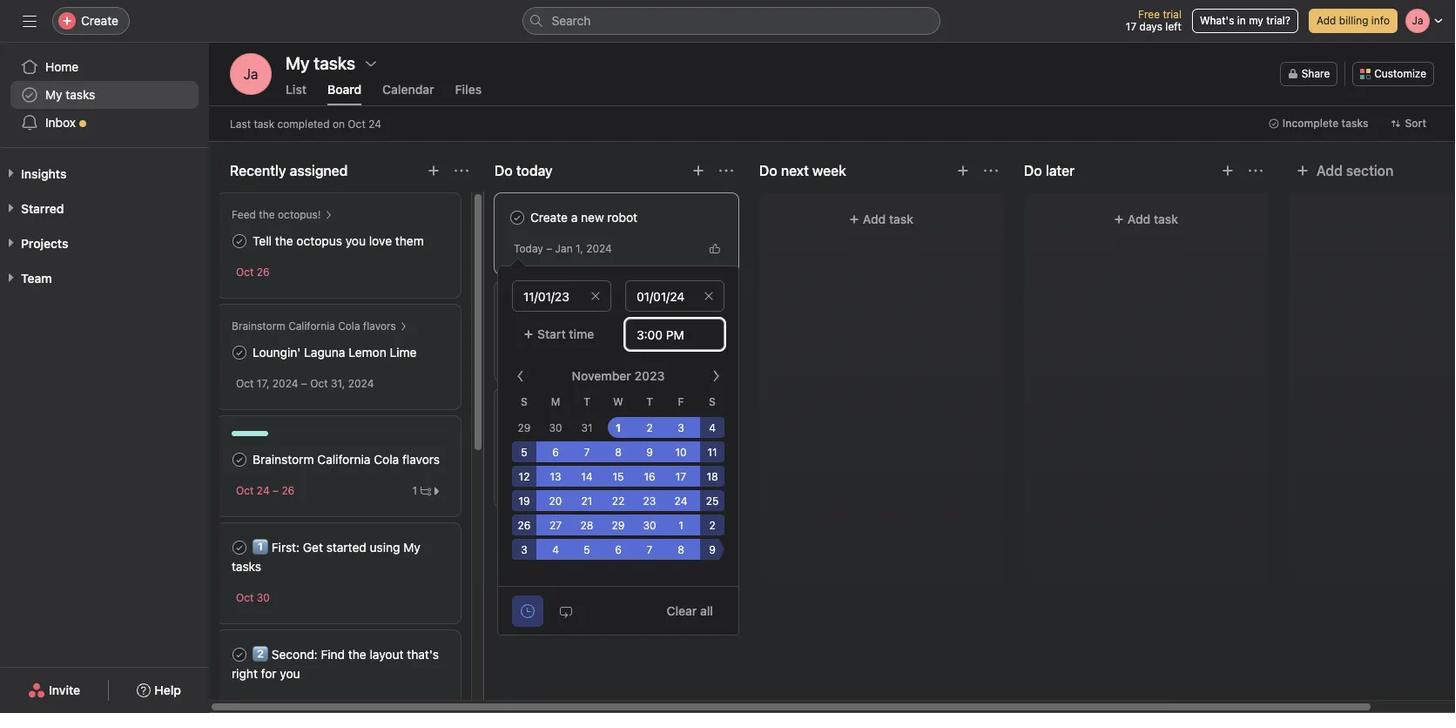 Task type: locate. For each thing, give the bounding box(es) containing it.
29
[[518, 421, 531, 435], [612, 519, 625, 532]]

1 s from the left
[[521, 395, 528, 408]]

the inside brand meeting with the marketing team
[[643, 424, 661, 439]]

oct 30 for right
[[236, 698, 270, 711]]

create for create
[[81, 13, 118, 28]]

1 horizontal spatial 6
[[615, 543, 622, 556]]

5 up 12
[[521, 446, 527, 459]]

3 down 19
[[521, 543, 527, 556]]

feed
[[232, 208, 256, 221]]

billing
[[1339, 14, 1368, 27]]

t
[[584, 395, 590, 408], [646, 395, 653, 408]]

find
[[530, 317, 554, 332], [321, 647, 345, 662]]

1 horizontal spatial more section actions image
[[984, 164, 998, 178]]

share
[[1302, 67, 1330, 80]]

0 horizontal spatial cola
[[338, 320, 360, 333]]

tasks for incomplete tasks
[[1342, 117, 1368, 130]]

s down next month icon
[[709, 395, 716, 408]]

2 horizontal spatial add task
[[1128, 212, 1178, 226]]

7
[[584, 446, 590, 459], [647, 543, 653, 556]]

trial?
[[1266, 14, 1290, 27]]

0 vertical spatial oct 30
[[236, 591, 270, 604]]

24 right on
[[368, 117, 381, 130]]

0 horizontal spatial more section actions image
[[455, 164, 468, 178]]

1 oct 30 from the top
[[236, 591, 270, 604]]

create inside dropdown button
[[81, 13, 118, 28]]

17 down 10
[[676, 470, 686, 483]]

0 vertical spatial 7
[[584, 446, 590, 459]]

create a new robot
[[530, 210, 637, 225]]

octopus!
[[278, 208, 321, 221]]

add task button
[[770, 204, 993, 235], [1034, 204, 1257, 235], [495, 515, 738, 546]]

create
[[81, 13, 118, 28], [530, 210, 568, 225]]

completed image
[[229, 231, 250, 252], [229, 342, 250, 363], [507, 421, 528, 442], [229, 449, 250, 470], [229, 644, 250, 665]]

1 vertical spatial create
[[530, 210, 568, 225]]

0 vertical spatial find
[[530, 317, 554, 332]]

completed checkbox for find objective
[[507, 314, 528, 335]]

find right second:
[[321, 647, 345, 662]]

1
[[616, 421, 621, 435], [412, 484, 417, 497], [679, 519, 683, 532]]

1,
[[576, 242, 583, 255]]

previous month image
[[514, 369, 528, 383]]

1 horizontal spatial t
[[646, 395, 653, 408]]

completed image
[[507, 207, 528, 228], [507, 314, 528, 335], [229, 537, 250, 558]]

create button
[[52, 7, 130, 35]]

26 down 19
[[518, 519, 531, 532]]

0 vertical spatial create
[[81, 13, 118, 28]]

0 horizontal spatial 17
[[676, 470, 686, 483]]

0 vertical spatial oct 30 button
[[236, 591, 270, 604]]

8 down with
[[615, 446, 622, 459]]

tasks down "home"
[[66, 87, 95, 102]]

completed checkbox up today
[[507, 207, 528, 228]]

flavors up lemon
[[363, 320, 396, 333]]

them
[[395, 233, 424, 248]]

1 vertical spatial 3
[[521, 543, 527, 556]]

m
[[551, 395, 560, 408]]

– left jan
[[546, 242, 552, 255]]

12
[[519, 470, 530, 483]]

7 down the meeting
[[584, 446, 590, 459]]

1 vertical spatial 1
[[412, 484, 417, 497]]

add billing info
[[1317, 14, 1390, 27]]

0 vertical spatial tasks
[[66, 87, 95, 102]]

my tasks
[[45, 87, 95, 102]]

tasks inside the my tasks link
[[66, 87, 95, 102]]

9 up 'all' in the bottom of the page
[[709, 543, 716, 556]]

29 down 22 on the bottom of page
[[612, 519, 625, 532]]

add for add section button
[[1317, 163, 1343, 179]]

2 oct 30 button from the top
[[236, 698, 270, 711]]

t up 31
[[584, 395, 590, 408]]

1 horizontal spatial tasks
[[232, 559, 261, 574]]

more section actions image for do next week
[[984, 164, 998, 178]]

25 left 13
[[534, 475, 547, 489]]

0 vertical spatial 4
[[709, 421, 716, 435]]

25 down 18
[[706, 495, 719, 508]]

2 more section actions image from the left
[[984, 164, 998, 178]]

1 vertical spatial my
[[403, 540, 420, 555]]

2 horizontal spatial 2024
[[586, 242, 612, 255]]

completed checkbox for brand meeting with the marketing team
[[507, 421, 528, 442]]

oct 30 down right
[[236, 698, 270, 711]]

oct up 19
[[514, 475, 532, 489]]

completed checkbox left tell
[[229, 231, 250, 252]]

17
[[1126, 20, 1137, 33], [676, 470, 686, 483]]

today – jan 1, 2024
[[514, 242, 612, 255]]

2024 right 17,
[[272, 377, 298, 390]]

completed image up right
[[229, 644, 250, 665]]

november
[[572, 368, 631, 383]]

1 vertical spatial cola
[[374, 452, 399, 467]]

completed image left loungin' on the left
[[229, 342, 250, 363]]

oct right on
[[348, 117, 366, 130]]

1 vertical spatial find
[[321, 647, 345, 662]]

completed image left start
[[507, 314, 528, 335]]

2 horizontal spatial more section actions image
[[1249, 164, 1263, 178]]

1 horizontal spatial s
[[709, 395, 716, 408]]

2 vertical spatial 26
[[518, 519, 531, 532]]

1 horizontal spatial 1
[[616, 421, 621, 435]]

29 up team
[[518, 421, 531, 435]]

inbox link
[[10, 109, 199, 137]]

started
[[326, 540, 366, 555]]

get
[[303, 540, 323, 555]]

california
[[288, 320, 335, 333], [317, 452, 370, 467]]

flavors
[[363, 320, 396, 333], [402, 452, 440, 467]]

help
[[154, 683, 181, 697]]

find down start date text field
[[530, 317, 554, 332]]

0 horizontal spatial 8
[[615, 446, 622, 459]]

brainstorm up oct 24 – 26
[[253, 452, 314, 467]]

oct 26 button
[[236, 266, 270, 279]]

add task image for do next week
[[956, 164, 970, 178]]

0 vertical spatial 5
[[521, 446, 527, 459]]

0 horizontal spatial 2024
[[272, 377, 298, 390]]

home
[[45, 59, 79, 74]]

2 right with
[[646, 421, 653, 435]]

1 horizontal spatial 9
[[709, 543, 716, 556]]

1 t from the left
[[584, 395, 590, 408]]

the inside 2️⃣ second: find the layout that's right for you
[[348, 647, 366, 662]]

lemon
[[349, 345, 386, 360]]

2024 right 1,
[[586, 242, 612, 255]]

add section button
[[1289, 155, 1401, 186]]

27 down the 20
[[549, 519, 562, 532]]

23
[[643, 495, 656, 508]]

task for do later add task button
[[1154, 212, 1178, 226]]

on
[[333, 117, 345, 130]]

0 vertical spatial cola
[[338, 320, 360, 333]]

feed the octopus!
[[232, 208, 321, 221]]

my inside global element
[[45, 87, 62, 102]]

1 vertical spatial oct 30 button
[[236, 698, 270, 711]]

1 horizontal spatial 2
[[709, 519, 715, 532]]

3 more section actions image from the left
[[1249, 164, 1263, 178]]

completed image for brand meeting with the marketing team
[[507, 421, 528, 442]]

create up home link
[[81, 13, 118, 28]]

1 horizontal spatial 17
[[1126, 20, 1137, 33]]

5 down 28
[[584, 543, 590, 556]]

add task button for do next week
[[770, 204, 993, 235]]

6 down brand in the bottom of the page
[[552, 446, 559, 459]]

Completed checkbox
[[507, 314, 528, 335], [507, 421, 528, 442], [229, 537, 250, 558]]

oct down tell
[[236, 266, 254, 279]]

show options image
[[364, 57, 378, 71]]

brainstorm california cola flavors
[[232, 320, 396, 333], [253, 452, 440, 467]]

–
[[546, 242, 552, 255], [301, 377, 307, 390], [550, 475, 556, 489], [273, 484, 279, 497]]

2024
[[586, 242, 612, 255], [272, 377, 298, 390], [348, 377, 374, 390]]

oct 30
[[236, 591, 270, 604], [236, 698, 270, 711]]

1 horizontal spatial create
[[530, 210, 568, 225]]

1 vertical spatial 25
[[706, 495, 719, 508]]

create left a
[[530, 210, 568, 225]]

do
[[759, 163, 777, 179]]

t down 2023
[[646, 395, 653, 408]]

projects button
[[0, 235, 68, 253]]

completed image for create a new robot
[[507, 207, 528, 228]]

26 down tell
[[257, 266, 270, 279]]

0 horizontal spatial 29
[[518, 421, 531, 435]]

0 horizontal spatial 6
[[552, 446, 559, 459]]

6 down 22 on the bottom of page
[[615, 543, 622, 556]]

search list box
[[522, 7, 940, 35]]

help button
[[126, 675, 192, 706]]

clear all
[[667, 603, 713, 618]]

task for add task button for do next week
[[889, 212, 914, 226]]

octopus
[[296, 233, 342, 248]]

17 left days
[[1126, 20, 1137, 33]]

last
[[230, 117, 251, 130]]

my
[[45, 87, 62, 102], [403, 540, 420, 555]]

completed checkbox left 1️⃣
[[229, 537, 250, 558]]

8 up clear
[[678, 543, 684, 556]]

1 vertical spatial you
[[280, 666, 300, 681]]

1 horizontal spatial cola
[[374, 452, 399, 467]]

search
[[552, 13, 591, 28]]

brand meeting with the marketing team
[[509, 424, 720, 458]]

1 add task image from the left
[[691, 164, 705, 178]]

my inside 1️⃣ first: get started using my tasks
[[403, 540, 420, 555]]

1️⃣
[[253, 540, 268, 555]]

section
[[1346, 163, 1394, 179]]

california up laguna
[[288, 320, 335, 333]]

brainstorm up loungin' on the left
[[232, 320, 285, 333]]

3 add task image from the left
[[1221, 164, 1235, 178]]

1 oct 30 button from the top
[[236, 591, 270, 604]]

2024 right 31,
[[348, 377, 374, 390]]

california down 31,
[[317, 452, 370, 467]]

0 vertical spatial completed checkbox
[[507, 314, 528, 335]]

starred
[[21, 201, 64, 216]]

november 2023 button
[[560, 360, 693, 392]]

the right with
[[643, 424, 661, 439]]

2 oct 30 from the top
[[236, 698, 270, 711]]

completed image left 1️⃣
[[229, 537, 250, 558]]

second:
[[271, 647, 318, 662]]

4 down the 20
[[552, 543, 559, 556]]

0 vertical spatial 3
[[678, 421, 684, 435]]

completed checkbox left start
[[507, 314, 528, 335]]

completed image up team
[[507, 421, 528, 442]]

1 vertical spatial completed image
[[507, 314, 528, 335]]

1 vertical spatial 2
[[709, 519, 715, 532]]

2️⃣
[[253, 647, 268, 662]]

1 horizontal spatial my
[[403, 540, 420, 555]]

6
[[552, 446, 559, 459], [615, 543, 622, 556]]

24
[[368, 117, 381, 130], [257, 484, 270, 497], [674, 495, 687, 508]]

1 vertical spatial 7
[[647, 543, 653, 556]]

1 horizontal spatial 8
[[678, 543, 684, 556]]

1 vertical spatial california
[[317, 452, 370, 467]]

create for create a new robot
[[530, 210, 568, 225]]

31
[[581, 421, 593, 435]]

4 up 11
[[709, 421, 716, 435]]

9 up 16
[[646, 446, 653, 459]]

0 horizontal spatial t
[[584, 395, 590, 408]]

1 horizontal spatial 26
[[282, 484, 295, 497]]

21
[[581, 495, 592, 508]]

27 up the 20
[[559, 475, 572, 489]]

2 down 18
[[709, 519, 715, 532]]

next month image
[[709, 369, 723, 383]]

0 horizontal spatial you
[[280, 666, 300, 681]]

w
[[613, 395, 623, 408]]

0 horizontal spatial 9
[[646, 446, 653, 459]]

1 vertical spatial completed checkbox
[[507, 421, 528, 442]]

24 right 23
[[674, 495, 687, 508]]

0 horizontal spatial 7
[[584, 446, 590, 459]]

1 vertical spatial 27
[[549, 519, 562, 532]]

do later
[[1024, 163, 1075, 179]]

add task image
[[691, 164, 705, 178], [956, 164, 970, 178], [1221, 164, 1235, 178]]

Completed checkbox
[[507, 207, 528, 228], [229, 231, 250, 252], [229, 342, 250, 363], [229, 449, 250, 470], [229, 644, 250, 665]]

2 vertical spatial tasks
[[232, 559, 261, 574]]

tasks
[[66, 87, 95, 102], [1342, 117, 1368, 130], [232, 559, 261, 574]]

2 horizontal spatial 26
[[518, 519, 531, 532]]

2 vertical spatial completed image
[[229, 537, 250, 558]]

more section actions image
[[455, 164, 468, 178], [984, 164, 998, 178], [1249, 164, 1263, 178]]

completed checkbox for brainstorm california cola flavors
[[229, 449, 250, 470]]

more section actions image right add task image
[[455, 164, 468, 178]]

0 likes. click to like this task image
[[710, 243, 720, 254]]

invite
[[49, 683, 80, 697]]

tasks right the incomplete
[[1342, 117, 1368, 130]]

completed checkbox for loungin' laguna lemon lime
[[229, 342, 250, 363]]

1 vertical spatial flavors
[[402, 452, 440, 467]]

26 up first:
[[282, 484, 295, 497]]

0 vertical spatial completed image
[[507, 207, 528, 228]]

find objective
[[530, 317, 609, 332]]

0 horizontal spatial 4
[[552, 543, 559, 556]]

tasks down 1️⃣
[[232, 559, 261, 574]]

add
[[1317, 14, 1336, 27], [1317, 163, 1343, 179], [863, 212, 886, 226], [1128, 212, 1151, 226], [598, 522, 621, 537]]

2 add task image from the left
[[956, 164, 970, 178]]

flavors up 1 button
[[402, 452, 440, 467]]

add for add task button for do next week
[[863, 212, 886, 226]]

home link
[[10, 53, 199, 81]]

completed checkbox up team
[[507, 421, 528, 442]]

1 horizontal spatial 5
[[584, 543, 590, 556]]

oct 30 button for right
[[236, 698, 270, 711]]

1 more section actions image from the left
[[455, 164, 468, 178]]

24 up 1️⃣
[[257, 484, 270, 497]]

oct 30 button down right
[[236, 698, 270, 711]]

0 vertical spatial flavors
[[363, 320, 396, 333]]

inbox
[[45, 115, 76, 130]]

completed image up today
[[507, 207, 528, 228]]

0 vertical spatial brainstorm
[[232, 320, 285, 333]]

completed checkbox left loungin' on the left
[[229, 342, 250, 363]]

2 horizontal spatial tasks
[[1342, 117, 1368, 130]]

0 vertical spatial 25
[[534, 475, 547, 489]]

brainstorm california cola flavors up laguna
[[232, 320, 396, 333]]

30 down m
[[549, 421, 562, 435]]

what's in my trial? button
[[1192, 9, 1298, 33]]

1 horizontal spatial you
[[345, 233, 366, 248]]

more section actions image left do later
[[984, 164, 998, 178]]

22
[[612, 495, 625, 508]]

1 horizontal spatial flavors
[[402, 452, 440, 467]]

oct 30 down 1️⃣
[[236, 591, 270, 604]]

0 horizontal spatial 1
[[412, 484, 417, 497]]

0 horizontal spatial 3
[[521, 543, 527, 556]]

my tasks link
[[10, 81, 199, 109]]

0 vertical spatial 1
[[616, 421, 621, 435]]

incomplete tasks
[[1282, 117, 1368, 130]]

more section actions image
[[719, 164, 733, 178]]

my up inbox
[[45, 87, 62, 102]]

you down second:
[[280, 666, 300, 681]]

Start date text field
[[512, 280, 611, 312]]

oct 30 button for tasks
[[236, 591, 270, 604]]

tasks inside incomplete tasks dropdown button
[[1342, 117, 1368, 130]]

clear due date image
[[704, 291, 714, 301]]

the
[[259, 208, 275, 221], [275, 233, 293, 248], [643, 424, 661, 439], [348, 647, 366, 662]]

brainstorm california cola flavors down 31,
[[253, 452, 440, 467]]

1 vertical spatial 5
[[584, 543, 590, 556]]

s down previous month icon
[[521, 395, 528, 408]]

completed checkbox up oct 24 – 26
[[229, 449, 250, 470]]

– up the 20
[[550, 475, 556, 489]]

completed checkbox up right
[[229, 644, 250, 665]]

3 up 10
[[678, 421, 684, 435]]

0 horizontal spatial find
[[321, 647, 345, 662]]

2 vertical spatial completed checkbox
[[229, 537, 250, 558]]

right
[[232, 666, 258, 681]]

14
[[581, 470, 593, 483]]

1 horizontal spatial add task
[[863, 212, 914, 226]]

for
[[261, 666, 277, 681]]

oct down 1️⃣
[[236, 591, 254, 604]]

you left love
[[345, 233, 366, 248]]

the left layout
[[348, 647, 366, 662]]

7 down 23
[[647, 543, 653, 556]]

cola
[[338, 320, 360, 333], [374, 452, 399, 467]]

my right using
[[403, 540, 420, 555]]

1 vertical spatial 26
[[282, 484, 295, 497]]

tasks for my tasks
[[66, 87, 95, 102]]

oct 30 button down 1️⃣
[[236, 591, 270, 604]]

completed image left tell
[[229, 231, 250, 252]]

30
[[549, 421, 562, 435], [643, 519, 656, 532], [257, 591, 270, 604], [257, 698, 270, 711]]

hide sidebar image
[[23, 14, 37, 28]]

more section actions image down incomplete tasks dropdown button
[[1249, 164, 1263, 178]]

2 horizontal spatial add task button
[[1034, 204, 1257, 235]]

completed image up oct 24 – 26
[[229, 449, 250, 470]]

my
[[1249, 14, 1263, 27]]

0 vertical spatial 17
[[1126, 20, 1137, 33]]

2 horizontal spatial 1
[[679, 519, 683, 532]]



Task type: describe. For each thing, give the bounding box(es) containing it.
incomplete tasks button
[[1261, 111, 1376, 136]]

0 horizontal spatial 26
[[257, 266, 270, 279]]

sort button
[[1383, 111, 1434, 136]]

0 vertical spatial brainstorm california cola flavors
[[232, 320, 396, 333]]

start time
[[537, 327, 594, 341]]

tasks inside 1️⃣ first: get started using my tasks
[[232, 559, 261, 574]]

13
[[550, 470, 561, 483]]

insights
[[21, 166, 67, 181]]

– up first:
[[273, 484, 279, 497]]

completed checkbox for tell the octopus you love them
[[229, 231, 250, 252]]

more section actions image for recently assigned
[[455, 164, 468, 178]]

oct down right
[[236, 698, 254, 711]]

trial
[[1163, 8, 1182, 21]]

tell
[[253, 233, 272, 248]]

1 inside 1 button
[[412, 484, 417, 497]]

invite button
[[17, 675, 92, 706]]

1 vertical spatial 9
[[709, 543, 716, 556]]

team
[[21, 271, 52, 286]]

oct 17, 2024 – oct 31, 2024
[[236, 377, 374, 390]]

oct 30 for tasks
[[236, 591, 270, 604]]

1 vertical spatial 29
[[612, 519, 625, 532]]

0 vertical spatial 27
[[559, 475, 572, 489]]

1 horizontal spatial 25
[[706, 495, 719, 508]]

add for add task button to the left
[[598, 522, 621, 537]]

15
[[613, 470, 624, 483]]

1 horizontal spatial 4
[[709, 421, 716, 435]]

more section actions image for do later
[[1249, 164, 1263, 178]]

clear start date image
[[590, 291, 601, 301]]

2 vertical spatial 1
[[679, 519, 683, 532]]

next week
[[781, 163, 846, 179]]

0 horizontal spatial 24
[[257, 484, 270, 497]]

do next week
[[759, 163, 846, 179]]

layout
[[370, 647, 404, 662]]

projects
[[21, 236, 68, 251]]

0 vertical spatial 2
[[646, 421, 653, 435]]

1 horizontal spatial 3
[[678, 421, 684, 435]]

files
[[455, 82, 482, 97]]

ja
[[243, 66, 258, 82]]

0 vertical spatial 9
[[646, 446, 653, 459]]

oct 25 – 27
[[514, 475, 572, 489]]

all
[[700, 603, 713, 618]]

oct up 1️⃣
[[236, 484, 254, 497]]

that's
[[407, 647, 439, 662]]

today
[[514, 242, 543, 255]]

do today
[[495, 163, 553, 179]]

team button
[[0, 270, 52, 287]]

find inside 2️⃣ second: find the layout that's right for you
[[321, 647, 345, 662]]

laguna
[[304, 345, 345, 360]]

oct left 17,
[[236, 377, 254, 390]]

oct left 31,
[[310, 377, 328, 390]]

completed image for find objective
[[507, 314, 528, 335]]

task for add task button to the left
[[624, 522, 649, 537]]

with
[[616, 424, 639, 439]]

days
[[1139, 20, 1162, 33]]

start time button
[[512, 319, 611, 350]]

add task image
[[427, 164, 441, 178]]

tell the octopus you love them
[[253, 233, 424, 248]]

board link
[[327, 82, 362, 105]]

loungin' laguna lemon lime
[[253, 345, 417, 360]]

0 vertical spatial you
[[345, 233, 366, 248]]

completed image for brainstorm california cola flavors
[[229, 449, 250, 470]]

add for do later add task button
[[1128, 212, 1151, 226]]

love
[[369, 233, 392, 248]]

what's in my trial?
[[1200, 14, 1290, 27]]

11
[[707, 446, 717, 459]]

2 s from the left
[[709, 395, 716, 408]]

my tasks
[[286, 53, 355, 73]]

20
[[549, 495, 562, 508]]

add task button for do later
[[1034, 204, 1257, 235]]

calendar
[[382, 82, 434, 97]]

completed image for 2️⃣ second: find the layout that's right for you
[[229, 644, 250, 665]]

1 horizontal spatial find
[[530, 317, 554, 332]]

files link
[[455, 82, 482, 105]]

global element
[[0, 43, 209, 147]]

– left 31,
[[301, 377, 307, 390]]

1 button
[[408, 482, 446, 499]]

2 horizontal spatial 24
[[674, 495, 687, 508]]

0 vertical spatial 8
[[615, 446, 622, 459]]

the right feed
[[259, 208, 275, 221]]

clear all button
[[655, 595, 724, 627]]

0 horizontal spatial add task
[[598, 522, 649, 537]]

1 vertical spatial 17
[[676, 470, 686, 483]]

10
[[675, 446, 687, 459]]

add task for do next week
[[863, 212, 914, 226]]

Due date text field
[[625, 280, 724, 312]]

f
[[678, 395, 684, 408]]

the right tell
[[275, 233, 293, 248]]

sort
[[1405, 117, 1426, 130]]

2️⃣ second: find the layout that's right for you
[[232, 647, 439, 681]]

0 vertical spatial 6
[[552, 446, 559, 459]]

0 horizontal spatial add task button
[[495, 515, 738, 546]]

you inside 2️⃣ second: find the layout that's right for you
[[280, 666, 300, 681]]

17 inside free trial 17 days left
[[1126, 20, 1137, 33]]

brand
[[530, 424, 564, 439]]

set to repeat image
[[559, 604, 573, 618]]

customize button
[[1353, 62, 1434, 86]]

recently assigned
[[230, 163, 348, 179]]

completed image for 1️⃣ first: get started using my tasks
[[229, 537, 250, 558]]

add task for do later
[[1128, 212, 1178, 226]]

november 2023
[[572, 368, 665, 383]]

lime
[[390, 345, 417, 360]]

18
[[707, 470, 718, 483]]

completed image for loungin' laguna lemon lime
[[229, 342, 250, 363]]

start
[[537, 327, 566, 341]]

1️⃣ first: get started using my tasks
[[232, 540, 420, 574]]

share button
[[1280, 62, 1338, 86]]

1 vertical spatial 8
[[678, 543, 684, 556]]

1 vertical spatial brainstorm
[[253, 452, 314, 467]]

in
[[1237, 14, 1246, 27]]

0 vertical spatial 29
[[518, 421, 531, 435]]

completed image for tell the octopus you love them
[[229, 231, 250, 252]]

add time image
[[521, 604, 535, 618]]

1 horizontal spatial 2024
[[348, 377, 374, 390]]

completed checkbox for create a new robot
[[507, 207, 528, 228]]

meeting
[[567, 424, 613, 439]]

Due time text field
[[625, 319, 724, 350]]

add task image for do today
[[691, 164, 705, 178]]

calendar link
[[382, 82, 434, 105]]

completed checkbox for 2️⃣ second: find the layout that's right for you
[[229, 644, 250, 665]]

0 horizontal spatial 25
[[534, 475, 547, 489]]

board
[[327, 82, 362, 97]]

30 down 1️⃣
[[257, 591, 270, 604]]

0 horizontal spatial flavors
[[363, 320, 396, 333]]

28
[[580, 519, 593, 532]]

0 vertical spatial california
[[288, 320, 335, 333]]

oct 24 – 26
[[236, 484, 295, 497]]

16
[[644, 470, 655, 483]]

starred button
[[0, 200, 64, 218]]

17,
[[257, 377, 270, 390]]

robot
[[607, 210, 637, 225]]

completed checkbox for 1️⃣ first: get started using my tasks
[[229, 537, 250, 558]]

team
[[509, 443, 538, 458]]

0 horizontal spatial 5
[[521, 446, 527, 459]]

2 t from the left
[[646, 395, 653, 408]]

1 vertical spatial brainstorm california cola flavors
[[253, 452, 440, 467]]

1 horizontal spatial 24
[[368, 117, 381, 130]]

marketing
[[664, 424, 720, 439]]

clear
[[667, 603, 697, 618]]

search button
[[522, 7, 940, 35]]

1 vertical spatial 6
[[615, 543, 622, 556]]

oct 26
[[236, 266, 270, 279]]

add task image for do later
[[1221, 164, 1235, 178]]

what's
[[1200, 14, 1234, 27]]

time
[[569, 327, 594, 341]]

30 down 23
[[643, 519, 656, 532]]

30 down for
[[257, 698, 270, 711]]

1 horizontal spatial 7
[[647, 543, 653, 556]]



Task type: vqa. For each thing, say whether or not it's contained in the screenshot.
charts at the right top of the page
no



